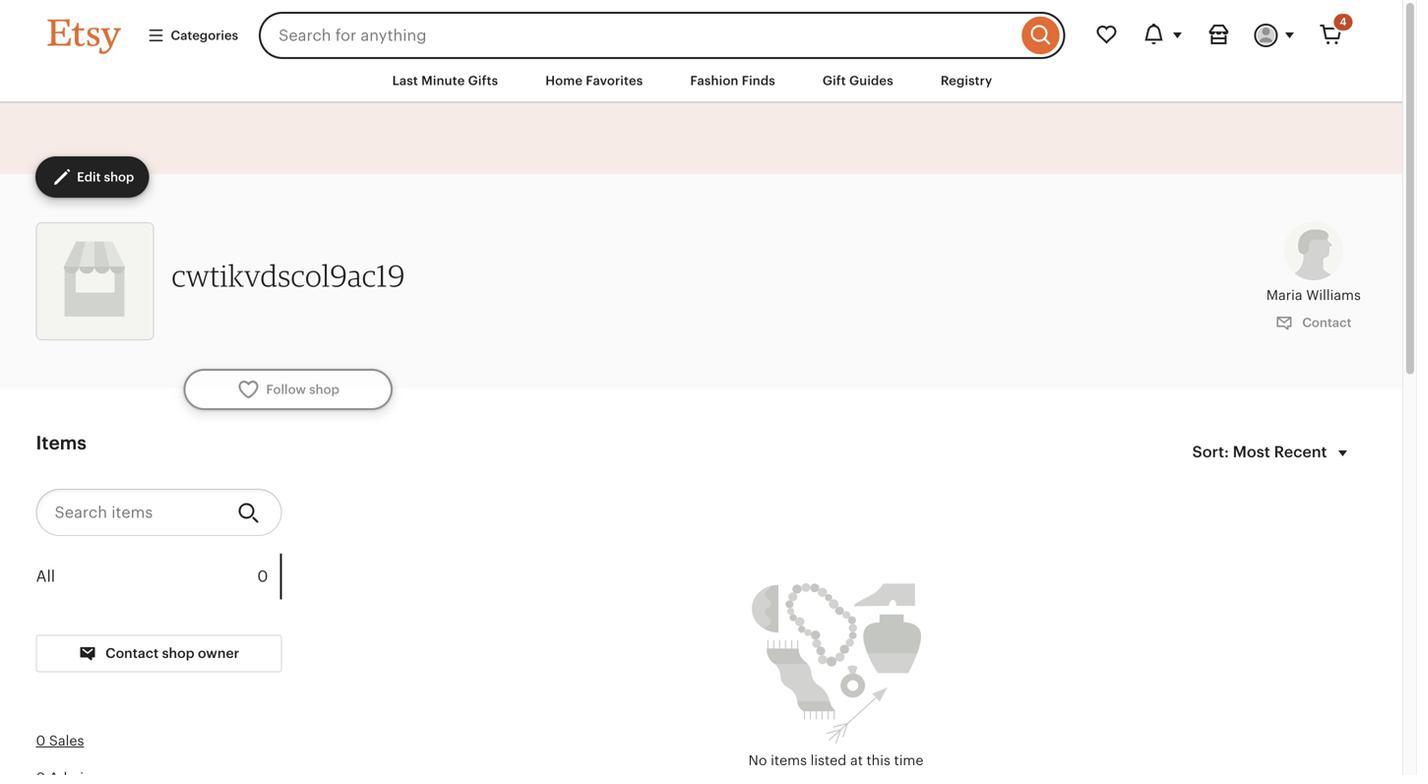 Task type: describe. For each thing, give the bounding box(es) containing it.
home favorites
[[545, 73, 643, 88]]

none search field inside "categories" banner
[[259, 12, 1065, 59]]

home
[[545, 73, 583, 88]]

sort:
[[1192, 444, 1229, 461]]

last minute gifts link
[[377, 63, 513, 99]]

items
[[771, 753, 807, 769]]

minute
[[421, 73, 465, 88]]

home favorites link
[[531, 63, 658, 99]]

follow shop
[[266, 382, 339, 397]]

categories button
[[132, 18, 253, 53]]

sales
[[49, 733, 84, 749]]

most
[[1233, 444, 1270, 461]]

follow
[[266, 382, 306, 397]]

0 sales link
[[36, 733, 84, 749]]

contact button
[[1261, 305, 1366, 341]]

4
[[1340, 16, 1347, 28]]

contact shop owner button
[[36, 635, 282, 673]]

owner
[[198, 645, 239, 661]]

no
[[748, 753, 767, 769]]

shop for follow
[[309, 382, 339, 397]]

Search items text field
[[36, 489, 222, 536]]

categories
[[171, 28, 238, 43]]

shop for edit
[[104, 170, 134, 185]]

fashion finds link
[[675, 63, 790, 99]]

menu bar containing last minute gifts
[[12, 59, 1390, 104]]

this
[[867, 753, 890, 769]]

guides
[[849, 73, 893, 88]]

no items listed at this time
[[748, 753, 924, 769]]

0 for 0
[[257, 568, 268, 586]]

registry link
[[926, 63, 1007, 99]]

listed
[[811, 753, 847, 769]]

0 for 0 sales
[[36, 733, 45, 749]]

4 link
[[1307, 12, 1355, 59]]

cwtikvdscol9ac19
[[172, 257, 405, 294]]

gift guides link
[[808, 63, 908, 99]]

gifts
[[468, 73, 498, 88]]

recent
[[1274, 444, 1327, 461]]



Task type: locate. For each thing, give the bounding box(es) containing it.
0 vertical spatial 0
[[257, 568, 268, 586]]

2 horizontal spatial shop
[[309, 382, 339, 397]]

shop left owner
[[162, 645, 195, 661]]

contact for contact
[[1299, 315, 1352, 330]]

categories banner
[[12, 0, 1390, 59]]

shop
[[104, 170, 134, 185], [309, 382, 339, 397], [162, 645, 195, 661]]

tab
[[36, 554, 280, 600]]

shop inside edit shop link
[[104, 170, 134, 185]]

1 horizontal spatial contact
[[1299, 315, 1352, 330]]

edit
[[77, 170, 101, 185]]

1 vertical spatial shop
[[309, 382, 339, 397]]

all
[[36, 568, 55, 586]]

time
[[894, 753, 924, 769]]

last minute gifts
[[392, 73, 498, 88]]

0 horizontal spatial 0
[[36, 733, 45, 749]]

contact inside "contact" "button"
[[1299, 315, 1352, 330]]

edit shop link
[[35, 157, 149, 198]]

edit shop
[[77, 170, 134, 185]]

smaller image
[[78, 645, 96, 663]]

finds
[[742, 73, 775, 88]]

0 sales
[[36, 733, 84, 749]]

shop right edit
[[104, 170, 134, 185]]

at
[[850, 753, 863, 769]]

fashion finds
[[690, 73, 775, 88]]

items
[[36, 433, 87, 454]]

shop inside follow shop button
[[309, 382, 339, 397]]

2 vertical spatial shop
[[162, 645, 195, 661]]

1 vertical spatial contact
[[105, 645, 159, 661]]

0 horizontal spatial contact
[[105, 645, 159, 661]]

sort: most recent button
[[1181, 430, 1366, 477]]

contact down williams
[[1299, 315, 1352, 330]]

shop right follow
[[309, 382, 339, 397]]

contact for contact shop owner
[[105, 645, 159, 661]]

1 vertical spatial 0
[[36, 733, 45, 749]]

maria williams
[[1266, 287, 1361, 303]]

1 horizontal spatial shop
[[162, 645, 195, 661]]

contact right smaller icon
[[105, 645, 159, 661]]

menu bar
[[12, 59, 1390, 104]]

gift guides
[[823, 73, 893, 88]]

contact shop owner
[[102, 645, 239, 661]]

maria
[[1266, 287, 1303, 303]]

follow shop button
[[184, 369, 393, 410]]

contact
[[1299, 315, 1352, 330], [105, 645, 159, 661]]

Search for anything text field
[[259, 12, 1017, 59]]

0 horizontal spatial shop
[[104, 170, 134, 185]]

0
[[257, 568, 268, 586], [36, 733, 45, 749]]

1 horizontal spatial 0
[[257, 568, 268, 586]]

None search field
[[259, 12, 1065, 59]]

contact inside contact shop owner button
[[105, 645, 159, 661]]

last
[[392, 73, 418, 88]]

williams
[[1306, 287, 1361, 303]]

sort: most recent
[[1192, 444, 1327, 461]]

maria williams image
[[1284, 222, 1343, 281]]

fashion
[[690, 73, 739, 88]]

tab containing all
[[36, 554, 280, 600]]

maria williams link
[[1261, 222, 1366, 305]]

favorites
[[586, 73, 643, 88]]

0 vertical spatial contact
[[1299, 315, 1352, 330]]

registry
[[941, 73, 992, 88]]

0 vertical spatial shop
[[104, 170, 134, 185]]

0 inside 'tab'
[[257, 568, 268, 586]]

gift
[[823, 73, 846, 88]]

shop inside contact shop owner button
[[162, 645, 195, 661]]

shop for contact
[[162, 645, 195, 661]]



Task type: vqa. For each thing, say whether or not it's contained in the screenshot.
Maria
yes



